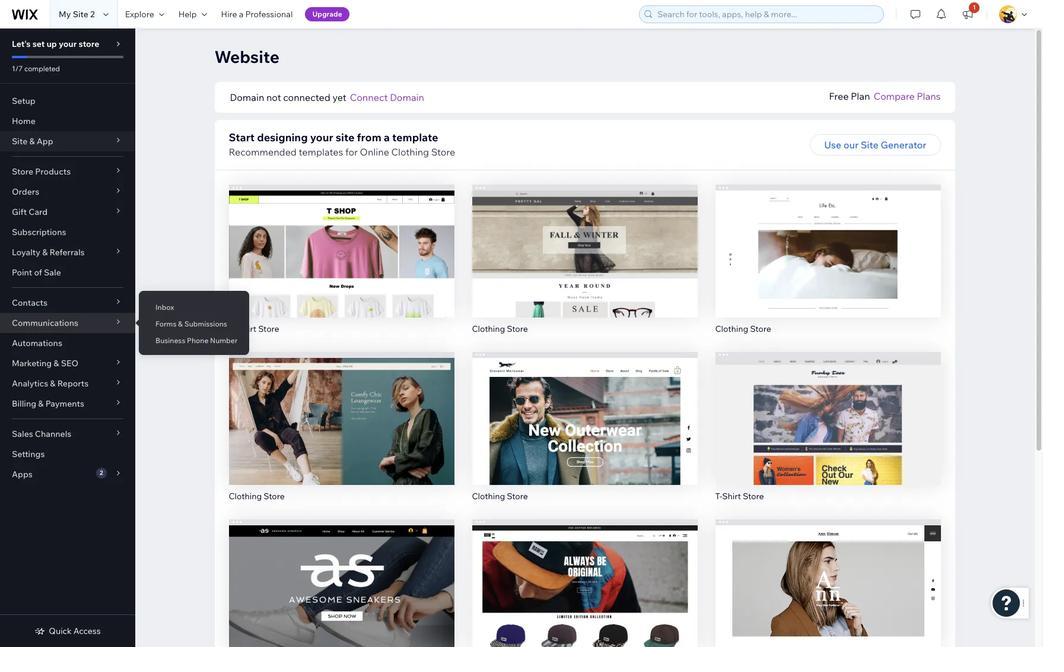 Task type: locate. For each thing, give the bounding box(es) containing it.
use our site generator button
[[811, 134, 941, 156]]

gift card button
[[0, 202, 135, 222]]

marketing
[[12, 358, 52, 369]]

contacts
[[12, 297, 47, 308]]

hire a professional link
[[214, 0, 300, 28]]

recommended
[[229, 146, 297, 158]]

clothing inside start designing your site from a template recommended templates for online clothing store
[[392, 146, 429, 158]]

referrals
[[50, 247, 85, 258]]

site right our
[[861, 139, 879, 151]]

subscriptions
[[12, 227, 66, 237]]

payments
[[46, 398, 84, 409]]

for
[[346, 146, 358, 158]]

1 horizontal spatial a
[[384, 131, 390, 144]]

1 horizontal spatial 2
[[100, 469, 103, 477]]

store inside start designing your site from a template recommended templates for online clothing store
[[431, 146, 456, 158]]

a inside start designing your site from a template recommended templates for online clothing store
[[384, 131, 390, 144]]

2 down the "settings" link in the left bottom of the page
[[100, 469, 103, 477]]

1 horizontal spatial site
[[73, 9, 88, 20]]

connect domain button
[[350, 90, 424, 104]]

your right the up
[[59, 39, 77, 49]]

free
[[830, 90, 849, 102]]

1 vertical spatial shirt
[[723, 491, 741, 501]]

channels
[[35, 429, 71, 439]]

shirt
[[238, 323, 256, 334], [723, 491, 741, 501]]

help
[[179, 9, 197, 20]]

site inside 'popup button'
[[12, 136, 27, 147]]

& inside "dropdown button"
[[38, 398, 44, 409]]

clothing
[[392, 146, 429, 158], [472, 323, 505, 334], [716, 323, 749, 334], [229, 491, 262, 501], [472, 491, 505, 501]]

store products button
[[0, 161, 135, 182]]

2
[[90, 9, 95, 20], [100, 469, 103, 477]]

& left seo
[[54, 358, 59, 369]]

1 vertical spatial 2
[[100, 469, 103, 477]]

& inside 'popup button'
[[29, 136, 35, 147]]

edit
[[333, 236, 351, 248], [576, 236, 594, 248], [820, 236, 838, 248], [333, 403, 351, 415], [576, 403, 594, 415], [820, 403, 838, 415], [333, 570, 351, 582], [576, 570, 594, 582], [820, 570, 838, 582]]

0 vertical spatial your
[[59, 39, 77, 49]]

2 domain from the left
[[390, 91, 424, 103]]

compare
[[874, 90, 915, 102]]

0 horizontal spatial your
[[59, 39, 77, 49]]

automations
[[12, 338, 62, 349]]

use our site generator
[[825, 139, 927, 151]]

your inside "sidebar" element
[[59, 39, 77, 49]]

& right forms
[[178, 319, 183, 328]]

a right hire
[[239, 9, 244, 20]]

domain
[[230, 91, 264, 103], [390, 91, 424, 103]]

site
[[73, 9, 88, 20], [12, 136, 27, 147], [861, 139, 879, 151]]

& left reports
[[50, 378, 56, 389]]

0 vertical spatial a
[[239, 9, 244, 20]]

loyalty & referrals
[[12, 247, 85, 258]]

your up templates
[[310, 131, 333, 144]]

my
[[59, 9, 71, 20]]

0 vertical spatial t-
[[229, 323, 236, 334]]

0 horizontal spatial t-
[[229, 323, 236, 334]]

2 horizontal spatial site
[[861, 139, 879, 151]]

compare plans button
[[874, 89, 941, 103]]

start
[[229, 131, 255, 144]]

communications
[[12, 318, 78, 328]]

free plan compare plans
[[830, 90, 941, 102]]

Search for tools, apps, help & more... field
[[654, 6, 880, 23]]

1 vertical spatial your
[[310, 131, 333, 144]]

1 horizontal spatial your
[[310, 131, 333, 144]]

1 vertical spatial t-
[[716, 491, 723, 501]]

your inside start designing your site from a template recommended templates for online clothing store
[[310, 131, 333, 144]]

domain left "not"
[[230, 91, 264, 103]]

& left app
[[29, 136, 35, 147]]

start designing your site from a template recommended templates for online clothing store
[[229, 131, 456, 158]]

view button
[[316, 256, 367, 277], [560, 256, 610, 277], [803, 256, 854, 277], [316, 423, 367, 444], [560, 423, 610, 444], [803, 423, 854, 444], [316, 590, 367, 612], [560, 590, 610, 612], [803, 590, 854, 612]]

& inside popup button
[[50, 378, 56, 389]]

a
[[239, 9, 244, 20], [384, 131, 390, 144]]

hire
[[221, 9, 237, 20]]

& for loyalty
[[42, 247, 48, 258]]

communications button
[[0, 313, 135, 333]]

loyalty & referrals button
[[0, 242, 135, 262]]

phone
[[187, 336, 209, 345]]

set
[[32, 39, 45, 49]]

domain right connect
[[390, 91, 424, 103]]

domain not connected yet connect domain
[[230, 91, 424, 103]]

0 horizontal spatial site
[[12, 136, 27, 147]]

& for marketing
[[54, 358, 59, 369]]

a right from
[[384, 131, 390, 144]]

site right my
[[73, 9, 88, 20]]

plan
[[851, 90, 871, 102]]

2 right my
[[90, 9, 95, 20]]

t- for t- shirt store
[[229, 323, 236, 334]]

quick
[[49, 626, 72, 636]]

& right loyalty
[[42, 247, 48, 258]]

setup
[[12, 96, 35, 106]]

business phone number
[[156, 336, 238, 345]]

analytics & reports
[[12, 378, 89, 389]]

let's
[[12, 39, 31, 49]]

your
[[59, 39, 77, 49], [310, 131, 333, 144]]

explore
[[125, 9, 154, 20]]

sales channels
[[12, 429, 71, 439]]

our
[[844, 139, 859, 151]]

& for forms
[[178, 319, 183, 328]]

gift
[[12, 207, 27, 217]]

store inside dropdown button
[[12, 166, 33, 177]]

analytics
[[12, 378, 48, 389]]

shirt for t-shirt store
[[723, 491, 741, 501]]

0 horizontal spatial shirt
[[238, 323, 256, 334]]

store
[[431, 146, 456, 158], [12, 166, 33, 177], [258, 323, 279, 334], [507, 323, 528, 334], [751, 323, 772, 334], [264, 491, 285, 501], [507, 491, 528, 501], [743, 491, 764, 501]]

1 horizontal spatial t-
[[716, 491, 723, 501]]

loyalty
[[12, 247, 40, 258]]

quick access button
[[35, 626, 101, 636]]

yet
[[333, 91, 347, 103]]

1 vertical spatial a
[[384, 131, 390, 144]]

marketing & seo
[[12, 358, 78, 369]]

1 horizontal spatial domain
[[390, 91, 424, 103]]

& right billing
[[38, 398, 44, 409]]

& inside dropdown button
[[54, 358, 59, 369]]

0 vertical spatial shirt
[[238, 323, 256, 334]]

business phone number link
[[139, 331, 250, 351]]

1 horizontal spatial shirt
[[723, 491, 741, 501]]

1 domain from the left
[[230, 91, 264, 103]]

of
[[34, 267, 42, 278]]

& inside popup button
[[42, 247, 48, 258]]

&
[[29, 136, 35, 147], [42, 247, 48, 258], [178, 319, 183, 328], [54, 358, 59, 369], [50, 378, 56, 389], [38, 398, 44, 409]]

2 inside "sidebar" element
[[100, 469, 103, 477]]

marketing & seo button
[[0, 353, 135, 373]]

0 horizontal spatial domain
[[230, 91, 264, 103]]

0 vertical spatial 2
[[90, 9, 95, 20]]

inbox
[[156, 303, 174, 312]]

site down home
[[12, 136, 27, 147]]

apps
[[12, 469, 33, 480]]



Task type: vqa. For each thing, say whether or not it's contained in the screenshot.
templates
yes



Task type: describe. For each thing, give the bounding box(es) containing it.
generator
[[881, 139, 927, 151]]

online
[[360, 146, 389, 158]]

template
[[392, 131, 438, 144]]

up
[[47, 39, 57, 49]]

shirt for t- shirt store
[[238, 323, 256, 334]]

sidebar element
[[0, 28, 135, 647]]

seo
[[61, 358, 78, 369]]

& for analytics
[[50, 378, 56, 389]]

0 horizontal spatial 2
[[90, 9, 95, 20]]

help button
[[171, 0, 214, 28]]

app
[[37, 136, 53, 147]]

store
[[79, 39, 99, 49]]

forms & submissions
[[156, 319, 227, 328]]

connected
[[283, 91, 331, 103]]

sale
[[44, 267, 61, 278]]

settings link
[[0, 444, 135, 464]]

1
[[973, 4, 976, 11]]

t- for t-shirt store
[[716, 491, 723, 501]]

& for billing
[[38, 398, 44, 409]]

contacts button
[[0, 293, 135, 313]]

site
[[336, 131, 355, 144]]

quick access
[[49, 626, 101, 636]]

point
[[12, 267, 32, 278]]

1 button
[[955, 0, 981, 28]]

gift card
[[12, 207, 48, 217]]

billing
[[12, 398, 36, 409]]

setup link
[[0, 91, 135, 111]]

forms & submissions link
[[139, 314, 250, 334]]

sales channels button
[[0, 424, 135, 444]]

use
[[825, 139, 842, 151]]

t- shirt store
[[229, 323, 279, 334]]

site & app
[[12, 136, 53, 147]]

settings
[[12, 449, 45, 460]]

business
[[156, 336, 185, 345]]

access
[[74, 626, 101, 636]]

home
[[12, 116, 35, 126]]

number
[[210, 336, 238, 345]]

0 horizontal spatial a
[[239, 9, 244, 20]]

1/7 completed
[[12, 64, 60, 73]]

not
[[267, 91, 281, 103]]

orders
[[12, 186, 39, 197]]

my site 2
[[59, 9, 95, 20]]

sales
[[12, 429, 33, 439]]

& for site
[[29, 136, 35, 147]]

orders button
[[0, 182, 135, 202]]

templates
[[299, 146, 343, 158]]

point of sale link
[[0, 262, 135, 283]]

reports
[[57, 378, 89, 389]]

website
[[215, 46, 280, 67]]

store products
[[12, 166, 71, 177]]

upgrade button
[[305, 7, 349, 21]]

billing & payments
[[12, 398, 84, 409]]

subscriptions link
[[0, 222, 135, 242]]

card
[[29, 207, 48, 217]]

products
[[35, 166, 71, 177]]

automations link
[[0, 333, 135, 353]]

plans
[[917, 90, 941, 102]]

professional
[[246, 9, 293, 20]]

submissions
[[184, 319, 227, 328]]

site inside button
[[861, 139, 879, 151]]

inbox link
[[139, 297, 250, 318]]

1/7
[[12, 64, 23, 73]]

point of sale
[[12, 267, 61, 278]]

analytics & reports button
[[0, 373, 135, 394]]

designing
[[257, 131, 308, 144]]

connect
[[350, 91, 388, 103]]

completed
[[24, 64, 60, 73]]

let's set up your store
[[12, 39, 99, 49]]

upgrade
[[313, 9, 342, 18]]

billing & payments button
[[0, 394, 135, 414]]

hire a professional
[[221, 9, 293, 20]]

site & app button
[[0, 131, 135, 151]]



